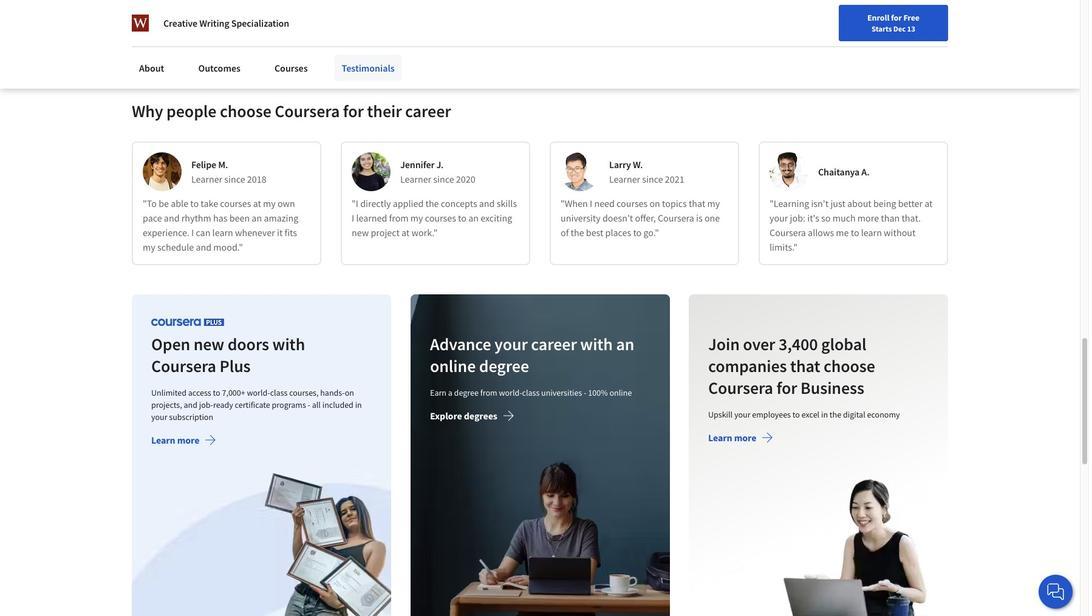 Task type: vqa. For each thing, say whether or not it's contained in the screenshot.


Task type: describe. For each thing, give the bounding box(es) containing it.
testimonials link
[[335, 55, 402, 81]]

why
[[132, 100, 163, 122]]

earn
[[430, 388, 446, 399]]

1 horizontal spatial online
[[610, 388, 632, 399]]

just
[[831, 197, 846, 210]]

my left own on the top left of the page
[[263, 197, 276, 210]]

take
[[201, 197, 218, 210]]

show notifications image
[[916, 15, 931, 30]]

at for better
[[925, 197, 933, 210]]

partner 4 image
[[834, 14, 857, 37]]

university
[[561, 212, 601, 224]]

class for universities
[[522, 388, 540, 399]]

whenever
[[235, 227, 275, 239]]

and inside "i directly applied the concepts and skills i learned from my courses to an exciting new project at work."
[[479, 197, 495, 210]]

at for courses
[[253, 197, 261, 210]]

a
[[448, 388, 452, 399]]

it
[[277, 227, 283, 239]]

dec
[[894, 24, 906, 33]]

class for courses,
[[270, 388, 288, 399]]

for inside join over 3,400 global companies that choose coursera for business
[[777, 377, 798, 399]]

programs
[[272, 400, 306, 411]]

creative
[[163, 17, 198, 29]]

exciting
[[481, 212, 512, 224]]

join
[[709, 334, 740, 355]]

jennifer
[[400, 159, 435, 171]]

companies
[[709, 355, 787, 377]]

digital
[[844, 409, 866, 420]]

creative writing specialization
[[163, 17, 289, 29]]

better
[[898, 197, 923, 210]]

on inside the unlimited access to 7,000+ world-class courses, hands-on projects, and job-ready certificate programs - all included in your subscription
[[345, 388, 354, 399]]

2018
[[247, 173, 267, 185]]

the inside "when i need courses on topics that my university doesn't offer, coursera is one of the best places to go."
[[571, 227, 584, 239]]

0 horizontal spatial learn more link
[[151, 434, 217, 449]]

one
[[705, 212, 720, 224]]

pace
[[143, 212, 162, 224]]

learn for the leftmost learn more link
[[151, 434, 175, 447]]

learner for felipe
[[191, 173, 222, 185]]

my down experience.
[[143, 241, 155, 253]]

coursera down the courses
[[275, 100, 340, 122]]

an inside advance your career with an online degree
[[616, 334, 634, 355]]

rhythm
[[181, 212, 211, 224]]

advance
[[430, 334, 491, 355]]

ready
[[213, 400, 233, 411]]

learn for has
[[212, 227, 233, 239]]

project
[[371, 227, 400, 239]]

best
[[586, 227, 604, 239]]

it's
[[808, 212, 820, 224]]

your inside the "learning isn't just about being better at your job: it's so much more than that. coursera allows me to learn without limits."
[[770, 212, 788, 224]]

courses
[[275, 62, 308, 74]]

more for the rightmost learn more link
[[735, 432, 757, 444]]

explore degrees
[[430, 410, 497, 422]]

all
[[312, 400, 321, 411]]

new inside open new doors with coursera plus
[[194, 334, 224, 355]]

applied
[[393, 197, 424, 210]]

job-
[[199, 400, 213, 411]]

explore
[[430, 410, 462, 422]]

with for doors
[[273, 334, 305, 355]]

business
[[801, 377, 865, 399]]

job:
[[790, 212, 806, 224]]

13
[[907, 24, 916, 33]]

"to be able to take courses at my own pace and rhythm has been an amazing experience. i can learn whenever it fits my schedule and mood."
[[143, 197, 299, 253]]

learner for jennifer
[[400, 173, 431, 185]]

an inside "to be able to take courses at my own pace and rhythm has been an amazing experience. i can learn whenever it fits my schedule and mood."
[[252, 212, 262, 224]]

more inside the "learning isn't just about being better at your job: it's so much more than that. coursera allows me to learn without limits."
[[858, 212, 879, 224]]

larry
[[609, 159, 631, 171]]

is
[[696, 212, 703, 224]]

to inside "to be able to take courses at my own pace and rhythm has been an amazing experience. i can learn whenever it fits my schedule and mood."
[[190, 197, 199, 210]]

hands-
[[320, 388, 345, 399]]

from inside "i directly applied the concepts and skills i learned from my courses to an exciting new project at work."
[[389, 212, 409, 224]]

than
[[881, 212, 900, 224]]

isn't
[[811, 197, 829, 210]]

the inside "i directly applied the concepts and skills i learned from my courses to an exciting new project at work."
[[426, 197, 439, 210]]

projects,
[[151, 400, 182, 411]]

at inside "i directly applied the concepts and skills i learned from my courses to an exciting new project at work."
[[402, 227, 410, 239]]

since for w.
[[642, 173, 663, 185]]

about
[[139, 62, 164, 74]]

1 horizontal spatial in
[[822, 409, 828, 420]]

1 vertical spatial for
[[343, 100, 364, 122]]

and up experience.
[[164, 212, 180, 224]]

j.
[[437, 159, 444, 171]]

"to
[[143, 197, 157, 210]]

since for m.
[[224, 173, 245, 185]]

degree inside advance your career with an online degree
[[479, 355, 529, 377]]

1 horizontal spatial -
[[584, 388, 586, 399]]

2 horizontal spatial the
[[830, 409, 842, 420]]

explore degrees link
[[430, 410, 514, 425]]

schedule
[[157, 241, 194, 253]]

learn more for the rightmost learn more link
[[709, 432, 757, 444]]

jennifer j. learner since 2020
[[400, 159, 476, 185]]

can
[[196, 227, 210, 239]]

0 vertical spatial career
[[405, 100, 451, 122]]

courses inside "i directly applied the concepts and skills i learned from my courses to an exciting new project at work."
[[425, 212, 456, 224]]

to inside the "learning isn't just about being better at your job: it's so much more than that. coursera allows me to learn without limits."
[[851, 227, 860, 239]]

allows
[[808, 227, 834, 239]]

m.
[[218, 159, 228, 171]]

why people choose coursera for their career
[[132, 100, 451, 122]]

chaitanya a.
[[818, 166, 870, 178]]

unlimited
[[151, 388, 187, 399]]

starts
[[872, 24, 892, 33]]

upskill
[[709, 409, 733, 420]]

concepts
[[441, 197, 477, 210]]

and down the can
[[196, 241, 211, 253]]

be
[[159, 197, 169, 210]]

to inside "i directly applied the concepts and skills i learned from my courses to an exciting new project at work."
[[458, 212, 467, 224]]

to inside "when i need courses on topics that my university doesn't offer, coursera is one of the best places to go."
[[633, 227, 642, 239]]



Task type: locate. For each thing, give the bounding box(es) containing it.
1 class from the left
[[270, 388, 288, 399]]

outcomes
[[198, 62, 241, 74]]

that.
[[902, 212, 921, 224]]

career right the "their"
[[405, 100, 451, 122]]

and up exciting
[[479, 197, 495, 210]]

1 horizontal spatial degree
[[479, 355, 529, 377]]

0 horizontal spatial for
[[343, 100, 364, 122]]

new down coursera plus image
[[194, 334, 224, 355]]

2 learn from the left
[[861, 227, 882, 239]]

3,400
[[779, 334, 818, 355]]

2 horizontal spatial courses
[[617, 197, 648, 210]]

1 vertical spatial online
[[610, 388, 632, 399]]

world- for 7,000+
[[247, 388, 270, 399]]

the right the applied
[[426, 197, 439, 210]]

i inside "i directly applied the concepts and skills i learned from my courses to an exciting new project at work."
[[352, 212, 354, 224]]

my up one
[[708, 197, 720, 210]]

learn down has
[[212, 227, 233, 239]]

0 vertical spatial choose
[[220, 100, 271, 122]]

in inside the unlimited access to 7,000+ world-class courses, hands-on projects, and job-ready certificate programs - all included in your subscription
[[355, 400, 362, 411]]

3 since from the left
[[642, 173, 663, 185]]

learn more
[[709, 432, 757, 444], [151, 434, 200, 447]]

0 horizontal spatial -
[[308, 400, 310, 411]]

1 horizontal spatial courses
[[425, 212, 456, 224]]

my up the work."
[[411, 212, 423, 224]]

english button
[[825, 0, 899, 39]]

with up 100%
[[580, 334, 613, 355]]

an inside "i directly applied the concepts and skills i learned from my courses to an exciting new project at work."
[[469, 212, 479, 224]]

more down about
[[858, 212, 879, 224]]

new down learned
[[352, 227, 369, 239]]

2 horizontal spatial at
[[925, 197, 933, 210]]

for inside enroll for free starts dec 13
[[891, 12, 902, 23]]

0 vertical spatial for
[[891, 12, 902, 23]]

enroll
[[868, 12, 890, 23]]

1 vertical spatial on
[[345, 388, 354, 399]]

choose down the outcomes
[[220, 100, 271, 122]]

100%
[[588, 388, 608, 399]]

0 horizontal spatial since
[[224, 173, 245, 185]]

my inside "i directly applied the concepts and skills i learned from my courses to an exciting new project at work."
[[411, 212, 423, 224]]

in right included
[[355, 400, 362, 411]]

at inside "to be able to take courses at my own pace and rhythm has been an amazing experience. i can learn whenever it fits my schedule and mood."
[[253, 197, 261, 210]]

learn down projects,
[[151, 434, 175, 447]]

world- up certificate
[[247, 388, 270, 399]]

- left 100%
[[584, 388, 586, 399]]

and
[[479, 197, 495, 210], [164, 212, 180, 224], [196, 241, 211, 253], [184, 400, 197, 411]]

i down "i
[[352, 212, 354, 224]]

coursera up upskill
[[709, 377, 774, 399]]

mood."
[[213, 241, 243, 253]]

learner for larry
[[609, 173, 641, 185]]

from up degrees
[[480, 388, 497, 399]]

your inside advance your career with an online degree
[[494, 334, 528, 355]]

0 horizontal spatial learn
[[212, 227, 233, 239]]

degree up earn a degree from world-class universities - 100% online
[[479, 355, 529, 377]]

from down the applied
[[389, 212, 409, 224]]

fits
[[285, 227, 297, 239]]

learn
[[709, 432, 733, 444], [151, 434, 175, 447]]

excel
[[802, 409, 820, 420]]

amazing
[[264, 212, 299, 224]]

0 horizontal spatial class
[[270, 388, 288, 399]]

own
[[278, 197, 295, 210]]

1 horizontal spatial from
[[480, 388, 497, 399]]

subscription
[[169, 412, 213, 423]]

1 horizontal spatial on
[[650, 197, 660, 210]]

career
[[405, 100, 451, 122], [531, 334, 577, 355]]

1 horizontal spatial that
[[791, 355, 821, 377]]

world- for from
[[499, 388, 522, 399]]

online right 100%
[[610, 388, 632, 399]]

0 vertical spatial on
[[650, 197, 660, 210]]

your down "learning
[[770, 212, 788, 224]]

"when
[[561, 197, 588, 210]]

learner down felipe
[[191, 173, 222, 185]]

0 vertical spatial -
[[584, 388, 586, 399]]

1 world- from the left
[[247, 388, 270, 399]]

2 vertical spatial the
[[830, 409, 842, 420]]

since down m.
[[224, 173, 245, 185]]

people
[[167, 100, 217, 122]]

free
[[904, 12, 920, 23]]

since inside felipe m. learner since 2018
[[224, 173, 245, 185]]

courses link
[[267, 55, 315, 81]]

about
[[848, 197, 872, 210]]

more down subscription
[[177, 434, 200, 447]]

2 vertical spatial for
[[777, 377, 798, 399]]

about link
[[132, 55, 172, 81]]

i inside "when i need courses on topics that my university doesn't offer, coursera is one of the best places to go."
[[590, 197, 593, 210]]

learner
[[191, 173, 222, 185], [400, 173, 431, 185], [609, 173, 641, 185]]

degree right a on the left bottom of page
[[454, 388, 478, 399]]

at left the work."
[[402, 227, 410, 239]]

0 vertical spatial new
[[352, 227, 369, 239]]

the left the digital
[[830, 409, 842, 420]]

0 horizontal spatial i
[[191, 227, 194, 239]]

class left 'universities' at the bottom of the page
[[522, 388, 540, 399]]

courses up been
[[220, 197, 251, 210]]

online up a on the left bottom of page
[[430, 355, 476, 377]]

larry w. learner since 2021
[[609, 159, 685, 185]]

-
[[584, 388, 586, 399], [308, 400, 310, 411]]

2020
[[456, 173, 476, 185]]

with for career
[[580, 334, 613, 355]]

0 vertical spatial the
[[426, 197, 439, 210]]

0 horizontal spatial learn more
[[151, 434, 200, 447]]

world- inside the unlimited access to 7,000+ world-class courses, hands-on projects, and job-ready certificate programs - all included in your subscription
[[247, 388, 270, 399]]

directly
[[360, 197, 391, 210]]

universities
[[541, 388, 582, 399]]

to up rhythm
[[190, 197, 199, 210]]

courses inside "to be able to take courses at my own pace and rhythm has been an amazing experience. i can learn whenever it fits my schedule and mood."
[[220, 197, 251, 210]]

specialization
[[231, 17, 289, 29]]

in right excel
[[822, 409, 828, 420]]

1 since from the left
[[224, 173, 245, 185]]

learn more link down subscription
[[151, 434, 217, 449]]

that
[[689, 197, 706, 210], [791, 355, 821, 377]]

that up is
[[689, 197, 706, 210]]

courses,
[[289, 388, 319, 399]]

over
[[743, 334, 776, 355]]

0 horizontal spatial at
[[253, 197, 261, 210]]

your inside the unlimited access to 7,000+ world-class courses, hands-on projects, and job-ready certificate programs - all included in your subscription
[[151, 412, 167, 423]]

0 horizontal spatial from
[[389, 212, 409, 224]]

1 horizontal spatial learn more
[[709, 432, 757, 444]]

0 horizontal spatial on
[[345, 388, 354, 399]]

an
[[252, 212, 262, 224], [469, 212, 479, 224], [616, 334, 634, 355]]

employees
[[753, 409, 791, 420]]

"i
[[352, 197, 358, 210]]

your right advance
[[494, 334, 528, 355]]

0 horizontal spatial choose
[[220, 100, 271, 122]]

1 vertical spatial -
[[308, 400, 310, 411]]

to left go."
[[633, 227, 642, 239]]

2 horizontal spatial i
[[590, 197, 593, 210]]

since down j.
[[433, 173, 454, 185]]

1 horizontal spatial more
[[735, 432, 757, 444]]

0 horizontal spatial new
[[194, 334, 224, 355]]

at right "better"
[[925, 197, 933, 210]]

1 horizontal spatial choose
[[824, 355, 876, 377]]

2 since from the left
[[433, 173, 454, 185]]

to inside the unlimited access to 7,000+ world-class courses, hands-on projects, and job-ready certificate programs - all included in your subscription
[[213, 388, 220, 399]]

enroll for free starts dec 13
[[868, 12, 920, 33]]

new
[[352, 227, 369, 239], [194, 334, 224, 355]]

2 horizontal spatial for
[[891, 12, 902, 23]]

1 vertical spatial the
[[571, 227, 584, 239]]

2 with from the left
[[580, 334, 613, 355]]

since down w. at right top
[[642, 173, 663, 185]]

choose
[[220, 100, 271, 122], [824, 355, 876, 377]]

more down employees
[[735, 432, 757, 444]]

1 horizontal spatial with
[[580, 334, 613, 355]]

included
[[322, 400, 354, 411]]

learn down upskill
[[709, 432, 733, 444]]

2 horizontal spatial more
[[858, 212, 879, 224]]

0 horizontal spatial degree
[[454, 388, 478, 399]]

learner inside larry w. learner since 2021
[[609, 173, 641, 185]]

0 horizontal spatial in
[[355, 400, 362, 411]]

0 horizontal spatial courses
[[220, 197, 251, 210]]

to left excel
[[793, 409, 800, 420]]

3 learner from the left
[[609, 173, 641, 185]]

1 horizontal spatial learner
[[400, 173, 431, 185]]

"when i need courses on topics that my university doesn't offer, coursera is one of the best places to go."
[[561, 197, 720, 239]]

1 horizontal spatial since
[[433, 173, 454, 185]]

0 horizontal spatial more
[[177, 434, 200, 447]]

- left "all"
[[308, 400, 310, 411]]

my inside "when i need courses on topics that my university doesn't offer, coursera is one of the best places to go."
[[708, 197, 720, 210]]

1 vertical spatial i
[[352, 212, 354, 224]]

0 horizontal spatial learner
[[191, 173, 222, 185]]

partner 5 image
[[874, 14, 897, 37]]

courses inside "when i need courses on topics that my university doesn't offer, coursera is one of the best places to go."
[[617, 197, 648, 210]]

1 learn from the left
[[212, 227, 233, 239]]

has
[[213, 212, 228, 224]]

1 horizontal spatial career
[[531, 334, 577, 355]]

1 horizontal spatial for
[[777, 377, 798, 399]]

on up included
[[345, 388, 354, 399]]

i left the can
[[191, 227, 194, 239]]

1 vertical spatial new
[[194, 334, 224, 355]]

0 vertical spatial online
[[430, 355, 476, 377]]

writing
[[199, 17, 229, 29]]

places
[[606, 227, 631, 239]]

to down concepts
[[458, 212, 467, 224]]

coursera up "limits.""
[[770, 227, 806, 239]]

on up 'offer,' on the top of page
[[650, 197, 660, 210]]

learn more for the leftmost learn more link
[[151, 434, 200, 447]]

2 horizontal spatial since
[[642, 173, 663, 185]]

learner inside felipe m. learner since 2018
[[191, 173, 222, 185]]

learn more link
[[709, 432, 774, 447], [151, 434, 217, 449]]

outcomes link
[[191, 55, 248, 81]]

choose inside join over 3,400 global companies that choose coursera for business
[[824, 355, 876, 377]]

since inside larry w. learner since 2021
[[642, 173, 663, 185]]

able
[[171, 197, 188, 210]]

"learning
[[770, 197, 809, 210]]

1 with from the left
[[273, 334, 305, 355]]

learn down than
[[861, 227, 882, 239]]

i
[[590, 197, 593, 210], [352, 212, 354, 224], [191, 227, 194, 239]]

None search field
[[173, 8, 465, 32]]

1 vertical spatial choose
[[824, 355, 876, 377]]

since for j.
[[433, 173, 454, 185]]

for up 'dec' on the top of page
[[891, 12, 902, 23]]

learned
[[356, 212, 387, 224]]

with right doors
[[273, 334, 305, 355]]

for up employees
[[777, 377, 798, 399]]

1 learner from the left
[[191, 173, 222, 185]]

at down the 2018 in the top left of the page
[[253, 197, 261, 210]]

learner inside jennifer j. learner since 2020
[[400, 173, 431, 185]]

0 vertical spatial that
[[689, 197, 706, 210]]

0 vertical spatial i
[[590, 197, 593, 210]]

so
[[822, 212, 831, 224]]

1 horizontal spatial world-
[[499, 388, 522, 399]]

and up subscription
[[184, 400, 197, 411]]

to up ready
[[213, 388, 220, 399]]

your right upskill
[[735, 409, 751, 420]]

2 vertical spatial i
[[191, 227, 194, 239]]

global
[[822, 334, 867, 355]]

coursera inside "when i need courses on topics that my university doesn't offer, coursera is one of the best places to go."
[[658, 212, 694, 224]]

limits."
[[770, 241, 798, 253]]

choose up the digital
[[824, 355, 876, 377]]

unlimited access to 7,000+ world-class courses, hands-on projects, and job-ready certificate programs - all included in your subscription
[[151, 388, 362, 423]]

i inside "to be able to take courses at my own pace and rhythm has been an amazing experience. i can learn whenever it fits my schedule and mood."
[[191, 227, 194, 239]]

coursera
[[275, 100, 340, 122], [658, 212, 694, 224], [770, 227, 806, 239], [151, 355, 216, 377], [709, 377, 774, 399]]

that left "global"
[[791, 355, 821, 377]]

english
[[847, 14, 877, 26]]

world-
[[247, 388, 270, 399], [499, 388, 522, 399]]

a.
[[862, 166, 870, 178]]

since inside jennifer j. learner since 2020
[[433, 173, 454, 185]]

without
[[884, 227, 916, 239]]

"i directly applied the concepts and skills i learned from my courses to an exciting new project at work."
[[352, 197, 517, 239]]

2021
[[665, 173, 685, 185]]

0 horizontal spatial an
[[252, 212, 262, 224]]

chat with us image
[[1046, 583, 1066, 602]]

learn more down upskill
[[709, 432, 757, 444]]

1 horizontal spatial learn
[[709, 432, 733, 444]]

0 horizontal spatial world-
[[247, 388, 270, 399]]

i left need
[[590, 197, 593, 210]]

at inside the "learning isn't just about being better at your job: it's so much more than that. coursera allows me to learn without limits."
[[925, 197, 933, 210]]

open new doors with coursera plus
[[151, 334, 305, 377]]

with inside open new doors with coursera plus
[[273, 334, 305, 355]]

class up the programs
[[270, 388, 288, 399]]

certificate
[[235, 400, 270, 411]]

0 vertical spatial from
[[389, 212, 409, 224]]

0 horizontal spatial online
[[430, 355, 476, 377]]

1 horizontal spatial an
[[469, 212, 479, 224]]

for left the "their"
[[343, 100, 364, 122]]

2 world- from the left
[[499, 388, 522, 399]]

on inside "when i need courses on topics that my university doesn't offer, coursera is one of the best places to go."
[[650, 197, 660, 210]]

coursera plus image
[[151, 318, 224, 326]]

coursera inside join over 3,400 global companies that choose coursera for business
[[709, 377, 774, 399]]

being
[[874, 197, 897, 210]]

learn for the rightmost learn more link
[[709, 432, 733, 444]]

2 learner from the left
[[400, 173, 431, 185]]

learn more down subscription
[[151, 434, 200, 447]]

of
[[561, 227, 569, 239]]

0 horizontal spatial the
[[426, 197, 439, 210]]

0 horizontal spatial learn
[[151, 434, 175, 447]]

0 horizontal spatial with
[[273, 334, 305, 355]]

your down projects,
[[151, 412, 167, 423]]

learner down larry
[[609, 173, 641, 185]]

2 horizontal spatial an
[[616, 334, 634, 355]]

courses up the work."
[[425, 212, 456, 224]]

with inside advance your career with an online degree
[[580, 334, 613, 355]]

1 vertical spatial career
[[531, 334, 577, 355]]

courses up 'offer,' on the top of page
[[617, 197, 648, 210]]

1 vertical spatial degree
[[454, 388, 478, 399]]

go."
[[644, 227, 659, 239]]

1 horizontal spatial new
[[352, 227, 369, 239]]

degrees
[[464, 410, 497, 422]]

felipe
[[191, 159, 216, 171]]

2 horizontal spatial learner
[[609, 173, 641, 185]]

new inside "i directly applied the concepts and skills i learned from my courses to an exciting new project at work."
[[352, 227, 369, 239]]

0 horizontal spatial that
[[689, 197, 706, 210]]

1 horizontal spatial learn
[[861, 227, 882, 239]]

coursera inside the "learning isn't just about being better at your job: it's so much more than that. coursera allows me to learn without limits."
[[770, 227, 806, 239]]

2 class from the left
[[522, 388, 540, 399]]

1 horizontal spatial class
[[522, 388, 540, 399]]

that inside "when i need courses on topics that my university doesn't offer, coursera is one of the best places to go."
[[689, 197, 706, 210]]

0 horizontal spatial career
[[405, 100, 451, 122]]

"learning isn't just about being better at your job: it's so much more than that. coursera allows me to learn without limits."
[[770, 197, 933, 253]]

career inside advance your career with an online degree
[[531, 334, 577, 355]]

7,000+
[[222, 388, 245, 399]]

felipe m. learner since 2018
[[191, 159, 267, 185]]

coursera inside open new doors with coursera plus
[[151, 355, 216, 377]]

offer,
[[635, 212, 656, 224]]

1 horizontal spatial at
[[402, 227, 410, 239]]

1 vertical spatial from
[[480, 388, 497, 399]]

1 horizontal spatial learn more link
[[709, 432, 774, 447]]

much
[[833, 212, 856, 224]]

1 horizontal spatial the
[[571, 227, 584, 239]]

degree
[[479, 355, 529, 377], [454, 388, 478, 399]]

open
[[151, 334, 190, 355]]

1 vertical spatial that
[[791, 355, 821, 377]]

online inside advance your career with an online degree
[[430, 355, 476, 377]]

more for the leftmost learn more link
[[177, 434, 200, 447]]

learn for more
[[861, 227, 882, 239]]

learner down jennifer
[[400, 173, 431, 185]]

class inside the unlimited access to 7,000+ world-class courses, hands-on projects, and job-ready certificate programs - all included in your subscription
[[270, 388, 288, 399]]

- inside the unlimited access to 7,000+ world-class courses, hands-on projects, and job-ready certificate programs - all included in your subscription
[[308, 400, 310, 411]]

coursera up unlimited in the bottom left of the page
[[151, 355, 216, 377]]

coursera down topics
[[658, 212, 694, 224]]

world- down advance your career with an online degree
[[499, 388, 522, 399]]

learn more link down upskill
[[709, 432, 774, 447]]

that inside join over 3,400 global companies that choose coursera for business
[[791, 355, 821, 377]]

wesleyan university image
[[132, 15, 149, 32]]

learn inside "to be able to take courses at my own pace and rhythm has been an amazing experience. i can learn whenever it fits my schedule and mood."
[[212, 227, 233, 239]]

plus
[[220, 355, 251, 377]]

access
[[188, 388, 211, 399]]

and inside the unlimited access to 7,000+ world-class courses, hands-on projects, and job-ready certificate programs - all included in your subscription
[[184, 400, 197, 411]]

the right of
[[571, 227, 584, 239]]

to right 'me'
[[851, 227, 860, 239]]

learn inside the "learning isn't just about being better at your job: it's so much more than that. coursera allows me to learn without limits."
[[861, 227, 882, 239]]

doesn't
[[603, 212, 633, 224]]

career up 'universities' at the bottom of the page
[[531, 334, 577, 355]]

me
[[836, 227, 849, 239]]

0 vertical spatial degree
[[479, 355, 529, 377]]

1 horizontal spatial i
[[352, 212, 354, 224]]



